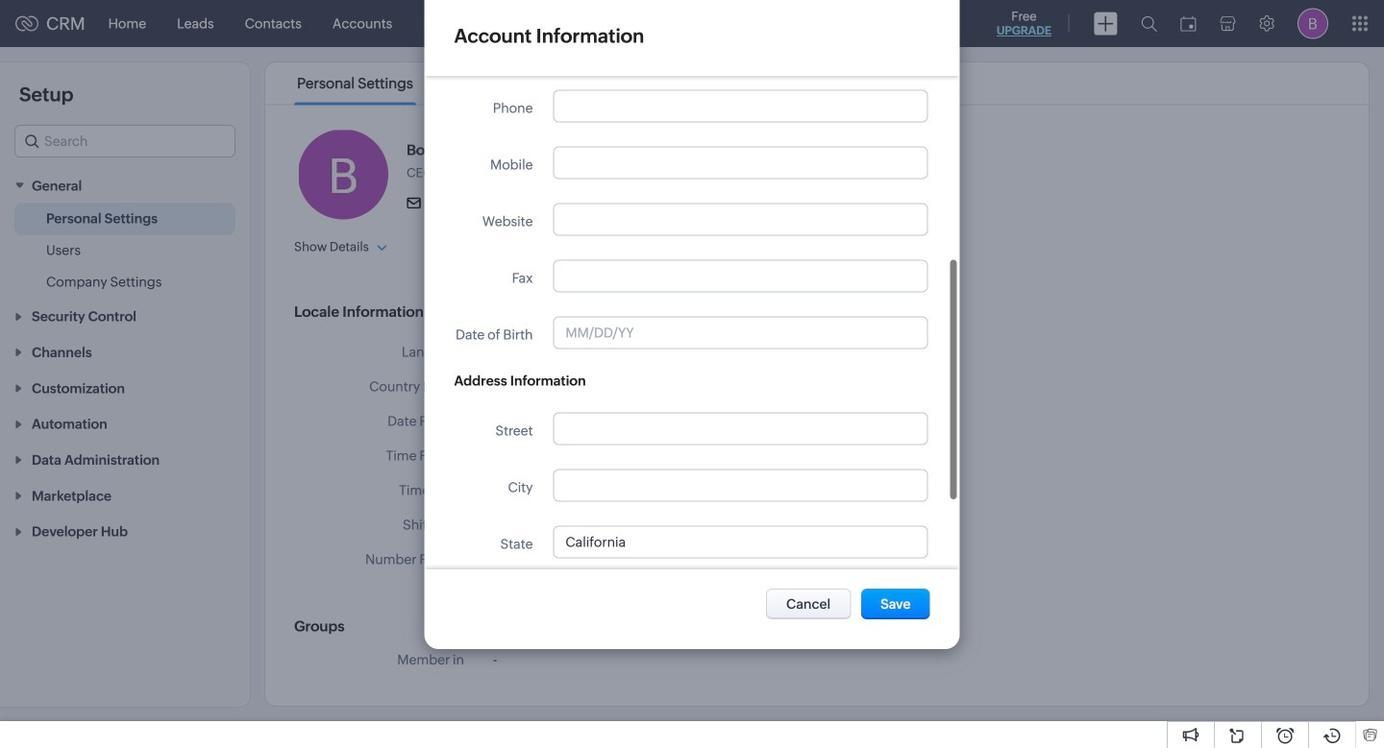Task type: describe. For each thing, give the bounding box(es) containing it.
create menu element
[[1082, 0, 1129, 47]]



Task type: vqa. For each thing, say whether or not it's contained in the screenshot.
list
yes



Task type: locate. For each thing, give the bounding box(es) containing it.
list
[[280, 62, 598, 104]]

None text field
[[554, 148, 927, 178], [554, 471, 927, 501], [554, 527, 927, 558], [554, 148, 927, 178], [554, 471, 927, 501], [554, 527, 927, 558]]

region
[[0, 203, 250, 298]]

None text field
[[554, 91, 927, 122], [554, 204, 927, 235], [554, 261, 927, 292], [554, 414, 927, 445], [554, 91, 927, 122], [554, 204, 927, 235], [554, 261, 927, 292], [554, 414, 927, 445]]

MM/DD/YY text field
[[554, 318, 927, 348]]

create menu image
[[1094, 12, 1118, 35]]

logo image
[[15, 16, 38, 31]]



